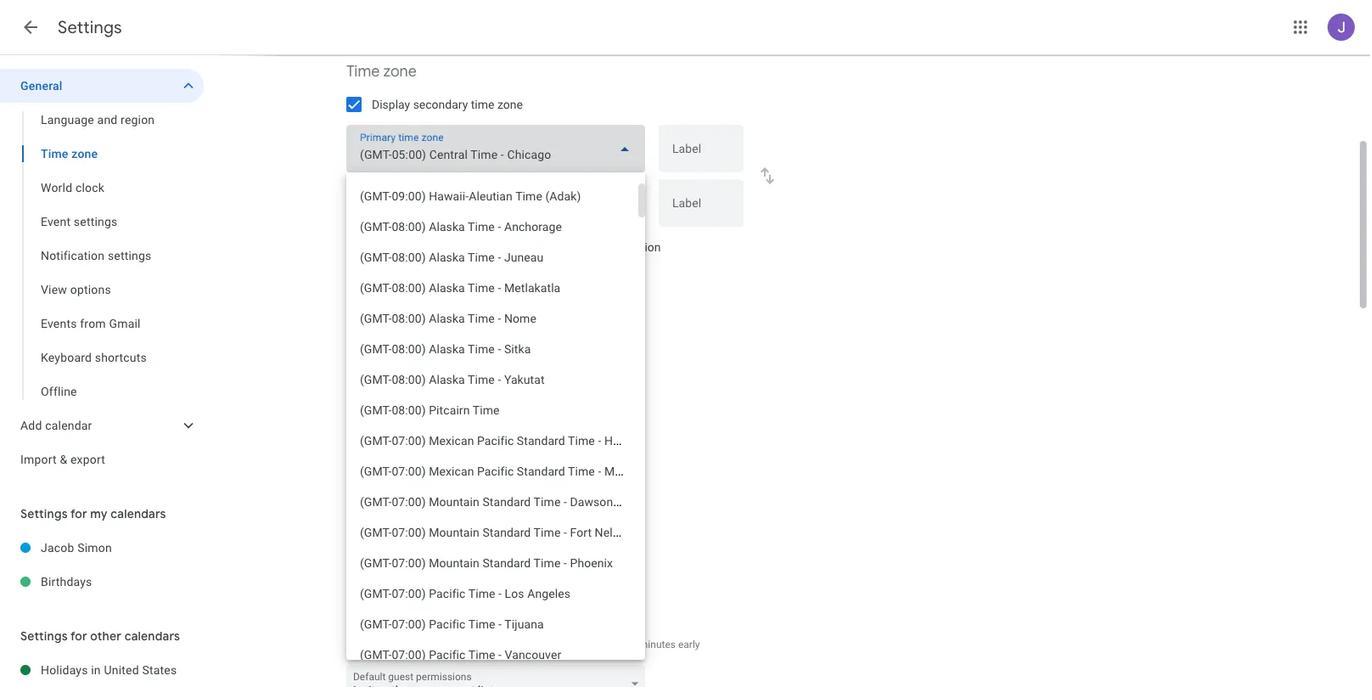 Task type: vqa. For each thing, say whether or not it's contained in the screenshot.
Settings heading at the top left of the page
yes



Task type: describe. For each thing, give the bounding box(es) containing it.
1 minutes from the left
[[467, 639, 504, 651]]

holidays in united states
[[41, 663, 177, 677]]

speedy meetings
[[372, 604, 463, 617]]

settings heading
[[58, 17, 122, 38]]

primary
[[467, 240, 507, 254]]

Label for primary time zone. text field
[[673, 143, 730, 166]]

(gmt minus 08:00)alaska time - nome option
[[347, 303, 639, 334]]

(gmt minus 07:00)pacific time - vancouver option
[[347, 640, 639, 670]]

guest
[[388, 671, 414, 683]]

(gmt minus 09:00)gambier time option
[[347, 150, 639, 181]]

1 horizontal spatial time
[[347, 62, 380, 82]]

view options
[[41, 283, 111, 296]]

export
[[70, 453, 105, 466]]

gmail
[[109, 317, 141, 330]]

birthdays link
[[41, 565, 204, 599]]

holidays in united states tree item
[[0, 653, 204, 687]]

(gmt minus 07:00)mexican pacific standard time - hermosillo option
[[347, 426, 639, 456]]

settings for settings for other calendars
[[20, 629, 68, 644]]

secondary
[[413, 98, 468, 111]]

offline
[[41, 385, 77, 398]]

1 horizontal spatial world clock
[[347, 352, 427, 372]]

google
[[451, 275, 483, 287]]

group containing language and region
[[0, 103, 204, 409]]

how
[[429, 275, 448, 287]]

1 horizontal spatial my
[[448, 240, 464, 254]]

1 horizontal spatial event
[[347, 514, 385, 533]]

(gmt minus 08:00)alaska time - anchorage option
[[347, 211, 639, 242]]

for for other
[[70, 629, 87, 644]]

default
[[353, 671, 386, 683]]

event inside 'tree'
[[41, 215, 71, 228]]

1 horizontal spatial world
[[347, 352, 387, 372]]

general
[[20, 79, 63, 93]]

display secondary time zone
[[372, 98, 523, 111]]

holidays
[[41, 663, 88, 677]]

import & export
[[20, 453, 105, 466]]

calendars for settings for my calendars
[[111, 506, 166, 521]]

about
[[401, 275, 427, 287]]

0 horizontal spatial time
[[41, 147, 68, 161]]

other
[[90, 629, 122, 644]]

works
[[528, 275, 556, 287]]

(gmt minus 07:00)mountain standard time - phoenix option
[[347, 548, 639, 578]]

jacob simon
[[41, 541, 112, 555]]

across
[[558, 275, 589, 287]]

calendar
[[485, 275, 526, 287]]

settings for other calendars
[[20, 629, 180, 644]]

1 to from the left
[[395, 240, 405, 254]]

(gmt minus 08:00)pitcairn time option
[[347, 395, 639, 426]]

birthdays tree item
[[0, 565, 204, 599]]

world clock inside group
[[41, 181, 104, 194]]

add calendar
[[20, 419, 92, 432]]

&
[[60, 453, 67, 466]]

(gmt minus 07:00)pacific time - los angeles option
[[347, 578, 639, 609]]

display
[[372, 98, 410, 111]]

events from gmail
[[41, 317, 141, 330]]

speedy
[[372, 604, 411, 617]]

end 30 minute meetings 5 minutes early and longer meetings 10 minutes early
[[347, 639, 700, 651]]

shortcuts
[[95, 351, 147, 364]]

location
[[619, 240, 661, 254]]

keyboard shortcuts
[[41, 351, 147, 364]]

zone up "works" at the left
[[536, 240, 562, 254]]

holidays in united states link
[[41, 653, 204, 687]]

more
[[375, 275, 398, 287]]

tree containing general
[[0, 69, 204, 476]]

(gmt minus 07:00)mountain standard time - dawson creek option
[[347, 487, 639, 517]]

current
[[578, 240, 616, 254]]

from
[[80, 317, 106, 330]]

united
[[104, 663, 139, 677]]

for for my
[[70, 506, 87, 521]]

2 vertical spatial clock
[[437, 388, 465, 402]]

show
[[372, 388, 401, 402]]

meetings left 10
[[581, 639, 623, 651]]

longer
[[550, 639, 578, 651]]

5
[[459, 639, 464, 651]]

import
[[20, 453, 57, 466]]



Task type: locate. For each thing, give the bounding box(es) containing it.
world
[[41, 181, 72, 194], [347, 352, 387, 372]]

and left longer
[[530, 639, 547, 651]]

settings for settings for my calendars
[[20, 506, 68, 521]]

world clock up notification
[[41, 181, 104, 194]]

in
[[91, 663, 101, 677]]

time
[[347, 62, 380, 82], [41, 147, 68, 161]]

0 horizontal spatial my
[[90, 506, 108, 521]]

minute
[[380, 639, 412, 651]]

1 vertical spatial event settings
[[347, 514, 443, 533]]

end
[[347, 639, 364, 651]]

1 horizontal spatial time zone
[[347, 62, 417, 82]]

2 horizontal spatial clock
[[437, 388, 465, 402]]

settings up holidays
[[20, 629, 68, 644]]

time up the display
[[347, 62, 380, 82]]

1 vertical spatial time zone
[[41, 147, 98, 161]]

early
[[506, 639, 528, 651], [679, 639, 700, 651]]

0 vertical spatial event
[[41, 215, 71, 228]]

zone
[[383, 62, 417, 82], [498, 98, 523, 111], [72, 147, 98, 161], [536, 240, 562, 254]]

events
[[41, 317, 77, 330]]

settings
[[58, 17, 122, 38], [20, 506, 68, 521], [20, 629, 68, 644]]

time zone up the display
[[347, 62, 417, 82]]

0 vertical spatial time
[[347, 62, 380, 82]]

world clock up the show
[[347, 352, 427, 372]]

event
[[41, 215, 71, 228], [347, 514, 385, 533]]

view
[[41, 283, 67, 296]]

group
[[0, 103, 204, 409]]

event settings inside group
[[41, 215, 118, 228]]

calendars up states
[[125, 629, 180, 644]]

30
[[366, 639, 378, 651]]

(gmt minus 07:00)pacific time - tijuana option
[[347, 609, 639, 640]]

calendars
[[111, 506, 166, 521], [125, 629, 180, 644]]

language
[[41, 113, 94, 127]]

to right ask
[[395, 240, 405, 254]]

simon
[[77, 541, 112, 555]]

time zone
[[347, 62, 417, 82], [41, 147, 98, 161]]

0 horizontal spatial to
[[395, 240, 405, 254]]

meetings
[[414, 604, 463, 617], [414, 639, 456, 651], [581, 639, 623, 651]]

early left longer
[[506, 639, 528, 651]]

1 vertical spatial calendars
[[125, 629, 180, 644]]

for left 'other'
[[70, 629, 87, 644]]

jacob
[[41, 541, 74, 555]]

learn
[[347, 275, 372, 287]]

options
[[70, 283, 111, 296]]

0 vertical spatial my
[[448, 240, 464, 254]]

1 vertical spatial time
[[41, 147, 68, 161]]

calendar
[[45, 419, 92, 432]]

1 horizontal spatial to
[[565, 240, 575, 254]]

my up jacob simon tree item
[[90, 506, 108, 521]]

2 early from the left
[[679, 639, 700, 651]]

0 horizontal spatial event settings
[[41, 215, 118, 228]]

early right 10
[[679, 639, 700, 651]]

1 horizontal spatial early
[[679, 639, 700, 651]]

1 horizontal spatial event settings
[[347, 514, 443, 533]]

ask to update my primary time zone to current location
[[372, 240, 661, 254]]

settings for my calendars
[[20, 506, 166, 521]]

2 for from the top
[[70, 629, 87, 644]]

minutes
[[467, 639, 504, 651], [639, 639, 676, 651]]

to
[[395, 240, 405, 254], [565, 240, 575, 254]]

1 horizontal spatial clock
[[391, 352, 427, 372]]

zone down language and region
[[72, 147, 98, 161]]

settings up the jacob
[[20, 506, 68, 521]]

1 vertical spatial world clock
[[347, 352, 427, 372]]

keyboard
[[41, 351, 92, 364]]

states
[[142, 663, 177, 677]]

2 minutes from the left
[[639, 639, 676, 651]]

0 vertical spatial clock
[[75, 181, 104, 194]]

my right "update"
[[448, 240, 464, 254]]

show world clock
[[372, 388, 465, 402]]

1 vertical spatial world
[[347, 352, 387, 372]]

to left current
[[565, 240, 575, 254]]

meetings left 5
[[414, 639, 456, 651]]

clock up notification settings
[[75, 181, 104, 194]]

and
[[97, 113, 118, 127], [530, 639, 547, 651]]

clock right world
[[437, 388, 465, 402]]

minutes right 10
[[639, 639, 676, 651]]

time zone down 'language'
[[41, 147, 98, 161]]

clock
[[75, 181, 104, 194], [391, 352, 427, 372], [437, 388, 465, 402]]

zone up (gmt minus 09:00)gambier time option at the left
[[498, 98, 523, 111]]

0 horizontal spatial world
[[41, 181, 72, 194]]

(gmt minus 08:00)alaska time - sitka option
[[347, 334, 639, 364]]

for
[[70, 506, 87, 521], [70, 629, 87, 644]]

my
[[448, 240, 464, 254], [90, 506, 108, 521]]

0 vertical spatial settings
[[74, 215, 118, 228]]

(gmt minus 07:00)mountain standard time - fort nelson option
[[347, 517, 639, 548]]

1 vertical spatial time
[[510, 240, 534, 254]]

jacob simon tree item
[[0, 531, 204, 565]]

time right primary
[[510, 240, 534, 254]]

2 vertical spatial settings
[[388, 514, 443, 533]]

language and region
[[41, 113, 155, 127]]

1 vertical spatial my
[[90, 506, 108, 521]]

calendars up jacob simon tree item
[[111, 506, 166, 521]]

update
[[408, 240, 445, 254]]

(gmt minus 09:00)hawaii-aleutian time (adak) option
[[347, 181, 639, 211]]

2 vertical spatial settings
[[20, 629, 68, 644]]

0 vertical spatial and
[[97, 113, 118, 127]]

0 horizontal spatial time
[[471, 98, 495, 111]]

0 horizontal spatial early
[[506, 639, 528, 651]]

settings right go back image
[[58, 17, 122, 38]]

0 horizontal spatial clock
[[75, 181, 104, 194]]

1 vertical spatial for
[[70, 629, 87, 644]]

for up jacob simon
[[70, 506, 87, 521]]

1 vertical spatial clock
[[391, 352, 427, 372]]

1 for from the top
[[70, 506, 87, 521]]

0 vertical spatial time zone
[[347, 62, 417, 82]]

1 early from the left
[[506, 639, 528, 651]]

and left region
[[97, 113, 118, 127]]

1 vertical spatial and
[[530, 639, 547, 651]]

add
[[20, 419, 42, 432]]

calendars for settings for other calendars
[[125, 629, 180, 644]]

birthdays
[[41, 575, 92, 589]]

zone inside 'tree'
[[72, 147, 98, 161]]

0 horizontal spatial minutes
[[467, 639, 504, 651]]

go back image
[[20, 17, 41, 37]]

event settings
[[41, 215, 118, 228], [347, 514, 443, 533]]

meetings up 5
[[414, 604, 463, 617]]

1 vertical spatial settings
[[20, 506, 68, 521]]

time down 'language'
[[41, 147, 68, 161]]

0 vertical spatial calendars
[[111, 506, 166, 521]]

0 horizontal spatial and
[[97, 113, 118, 127]]

general tree item
[[0, 69, 204, 103]]

tree
[[0, 69, 204, 476]]

1 horizontal spatial time
[[510, 240, 534, 254]]

learn more about how google calendar works across
[[347, 275, 591, 287]]

1 vertical spatial settings
[[108, 249, 152, 262]]

world
[[404, 388, 434, 402]]

(gmt minus 07:00)mexican pacific standard time - mazatlan option
[[347, 456, 639, 487]]

time zone inside 'tree'
[[41, 147, 98, 161]]

10
[[625, 639, 637, 651]]

(gmt minus 08:00)alaska time - yakutat option
[[347, 364, 639, 395]]

1 vertical spatial event
[[347, 514, 385, 533]]

notification settings
[[41, 249, 152, 262]]

0 vertical spatial world
[[41, 181, 72, 194]]

0 horizontal spatial world clock
[[41, 181, 104, 194]]

time right secondary
[[471, 98, 495, 111]]

2 to from the left
[[565, 240, 575, 254]]

0 horizontal spatial event
[[41, 215, 71, 228]]

0 vertical spatial world clock
[[41, 181, 104, 194]]

settings
[[74, 215, 118, 228], [108, 249, 152, 262], [388, 514, 443, 533]]

settings for settings
[[58, 17, 122, 38]]

1 horizontal spatial minutes
[[639, 639, 676, 651]]

0 horizontal spatial time zone
[[41, 147, 98, 161]]

Label for secondary time zone. text field
[[673, 197, 730, 221]]

and inside group
[[97, 113, 118, 127]]

minutes right 5
[[467, 639, 504, 651]]

settings for my calendars tree
[[0, 531, 204, 599]]

region
[[121, 113, 155, 127]]

None field
[[347, 125, 645, 172]]

1 horizontal spatial and
[[530, 639, 547, 651]]

world down 'language'
[[41, 181, 72, 194]]

world up the show
[[347, 352, 387, 372]]

world clock
[[41, 181, 104, 194], [347, 352, 427, 372]]

0 vertical spatial settings
[[58, 17, 122, 38]]

0 vertical spatial event settings
[[41, 215, 118, 228]]

clock up show world clock
[[391, 352, 427, 372]]

time
[[471, 98, 495, 111], [510, 240, 534, 254]]

notification
[[41, 249, 105, 262]]

permissions
[[416, 671, 472, 683]]

(gmt minus 08:00)alaska time - metlakatla option
[[347, 273, 639, 303]]

default guest permissions
[[353, 671, 472, 683]]

zone up the display
[[383, 62, 417, 82]]

0 vertical spatial for
[[70, 506, 87, 521]]

0 vertical spatial time
[[471, 98, 495, 111]]

(gmt minus 08:00)alaska time - juneau option
[[347, 242, 639, 273]]

ask
[[372, 240, 392, 254]]



